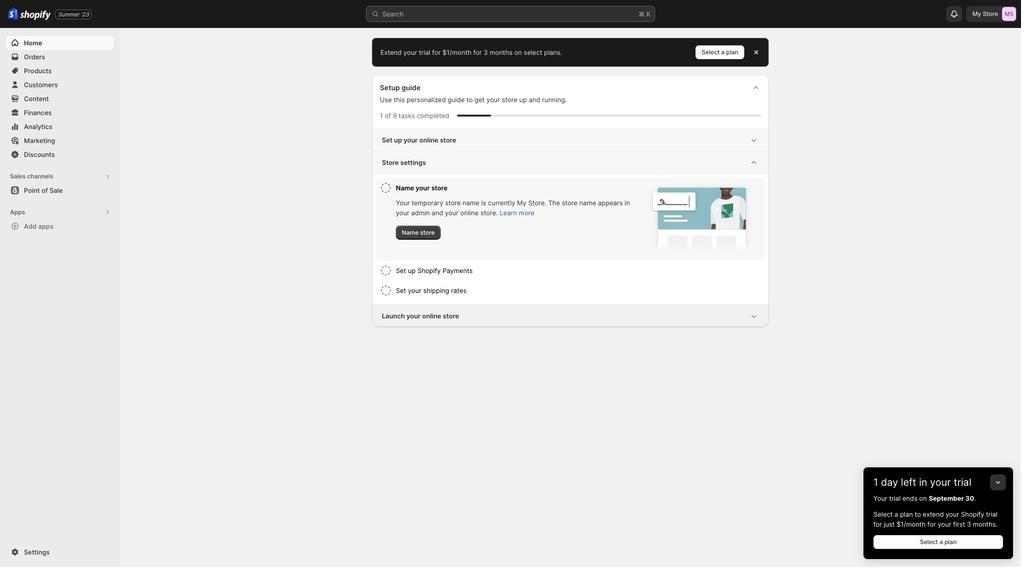 Task type: locate. For each thing, give the bounding box(es) containing it.
1 horizontal spatial of
[[385, 112, 391, 120]]

store left settings in the top of the page
[[382, 159, 399, 167]]

name inside name your store dropdown button
[[396, 184, 414, 192]]

extend your trial for $1/month for 3 months on select plans.
[[380, 48, 562, 56]]

guide up this on the top
[[402, 83, 421, 92]]

3 right the first on the right bottom of page
[[967, 521, 971, 529]]

up right mark set up shopify payments as done image
[[408, 267, 416, 275]]

2 vertical spatial set
[[396, 287, 406, 295]]

just
[[884, 521, 895, 529]]

store right temporary
[[445, 199, 461, 207]]

1
[[380, 112, 383, 120], [874, 477, 878, 489]]

select a plan inside 1 day left in your trial element
[[920, 539, 957, 546]]

for right extend
[[432, 48, 441, 56]]

point of sale
[[24, 186, 63, 194]]

0 vertical spatial my
[[973, 10, 981, 17]]

1 horizontal spatial name
[[579, 199, 596, 207]]

1 horizontal spatial 3
[[967, 521, 971, 529]]

store left "my store" icon
[[983, 10, 998, 17]]

name left "is"
[[463, 199, 480, 207]]

online left store.
[[460, 209, 479, 217]]

1 vertical spatial my
[[517, 199, 527, 207]]

up for set up shopify payments
[[408, 267, 416, 275]]

1 vertical spatial on
[[919, 495, 927, 503]]

1 vertical spatial select
[[874, 511, 893, 519]]

store
[[983, 10, 998, 17], [382, 159, 399, 167]]

0 vertical spatial select
[[702, 48, 720, 56]]

summer '23 link
[[55, 9, 92, 19]]

set up store settings
[[382, 136, 392, 144]]

1 horizontal spatial a
[[895, 511, 898, 519]]

k
[[646, 10, 651, 18]]

on inside 1 day left in your trial element
[[919, 495, 927, 503]]

0 horizontal spatial in
[[625, 199, 630, 207]]

apps
[[10, 208, 25, 216]]

set inside dropdown button
[[396, 287, 406, 295]]

3 left months
[[484, 48, 488, 56]]

9
[[393, 112, 397, 120]]

0 horizontal spatial to
[[467, 96, 473, 104]]

set for set your shipping rates
[[396, 287, 406, 295]]

1 of 9 tasks completed
[[380, 112, 449, 120]]

mark set your shipping rates as done image
[[380, 285, 392, 297]]

shopify up set your shipping rates
[[418, 267, 441, 275]]

trial up months.
[[986, 511, 998, 519]]

2 horizontal spatial a
[[940, 539, 943, 546]]

name down admin
[[402, 229, 419, 236]]

name for name store
[[402, 229, 419, 236]]

your left shipping
[[408, 287, 422, 295]]

set right mark set your shipping rates as done icon
[[396, 287, 406, 295]]

1 left day
[[874, 477, 878, 489]]

your right launch
[[407, 312, 421, 320]]

0 vertical spatial of
[[385, 112, 391, 120]]

1 horizontal spatial plan
[[900, 511, 913, 519]]

1 horizontal spatial select
[[874, 511, 893, 519]]

name left appears
[[579, 199, 596, 207]]

0 horizontal spatial up
[[394, 136, 402, 144]]

1 horizontal spatial 1
[[874, 477, 878, 489]]

shopify image
[[8, 8, 19, 20], [20, 10, 51, 20]]

select a plan to extend your shopify trial for just $1/month for your first 3 months.
[[874, 511, 998, 529]]

0 horizontal spatial and
[[432, 209, 443, 217]]

1 vertical spatial 1
[[874, 477, 878, 489]]

store right the
[[562, 199, 578, 207]]

of inside the point of sale link
[[42, 186, 48, 194]]

and
[[529, 96, 540, 104], [432, 209, 443, 217]]

your inside your temporary store name is currently my store. the store name appears in your admin and your online store.
[[396, 199, 410, 207]]

0 horizontal spatial your
[[396, 199, 410, 207]]

1 horizontal spatial to
[[915, 511, 921, 519]]

in inside dropdown button
[[919, 477, 927, 489]]

0 vertical spatial a
[[721, 48, 725, 56]]

1 vertical spatial store
[[382, 159, 399, 167]]

up
[[519, 96, 527, 104], [394, 136, 402, 144], [408, 267, 416, 275]]

store right get
[[502, 96, 518, 104]]

marketing link
[[6, 134, 114, 148]]

0 horizontal spatial select a plan
[[702, 48, 738, 56]]

up up store settings
[[394, 136, 402, 144]]

up inside the set up your online store dropdown button
[[394, 136, 402, 144]]

0 horizontal spatial on
[[514, 48, 522, 56]]

launch your online store button
[[372, 305, 769, 327]]

'23
[[81, 11, 89, 18]]

and down temporary
[[432, 209, 443, 217]]

0 vertical spatial select a plan
[[702, 48, 738, 56]]

your up settings in the top of the page
[[404, 136, 418, 144]]

store down completed
[[440, 136, 456, 144]]

1 horizontal spatial guide
[[448, 96, 465, 104]]

1 horizontal spatial your
[[874, 495, 887, 503]]

customers link
[[6, 78, 114, 92]]

$1/month inside select a plan to extend your shopify trial for just $1/month for your first 3 months.
[[897, 521, 926, 529]]

0 vertical spatial set
[[382, 136, 392, 144]]

0 vertical spatial your
[[396, 199, 410, 207]]

in right left
[[919, 477, 927, 489]]

my store image
[[1002, 7, 1016, 21]]

sales channels button
[[6, 170, 114, 183]]

1 horizontal spatial in
[[919, 477, 927, 489]]

0 horizontal spatial store
[[382, 159, 399, 167]]

select inside select a plan to extend your shopify trial for just $1/month for your first 3 months.
[[874, 511, 893, 519]]

2 name from the left
[[579, 199, 596, 207]]

shopify inside 'dropdown button'
[[418, 267, 441, 275]]

shopify up months.
[[961, 511, 984, 519]]

finances
[[24, 109, 52, 117]]

trial left ends
[[889, 495, 901, 503]]

for left just
[[874, 521, 882, 529]]

0 horizontal spatial of
[[42, 186, 48, 194]]

0 horizontal spatial shopify
[[418, 267, 441, 275]]

mark set up shopify payments as done image
[[380, 265, 392, 277]]

to left extend
[[915, 511, 921, 519]]

2 vertical spatial select
[[920, 539, 938, 546]]

store.
[[528, 199, 547, 207]]

1 vertical spatial select a plan link
[[874, 536, 1003, 549]]

0 horizontal spatial a
[[721, 48, 725, 56]]

0 horizontal spatial 3
[[484, 48, 488, 56]]

$1/month right just
[[897, 521, 926, 529]]

to
[[467, 96, 473, 104], [915, 511, 921, 519]]

1 vertical spatial name
[[402, 229, 419, 236]]

0 horizontal spatial name
[[463, 199, 480, 207]]

point
[[24, 186, 40, 194]]

1 day left in your trial element
[[864, 494, 1013, 559]]

trial
[[419, 48, 430, 56], [954, 477, 972, 489], [889, 495, 901, 503], [986, 511, 998, 519]]

1 horizontal spatial select a plan
[[920, 539, 957, 546]]

plan inside select a plan to extend your shopify trial for just $1/month for your first 3 months.
[[900, 511, 913, 519]]

1 vertical spatial in
[[919, 477, 927, 489]]

1 vertical spatial to
[[915, 511, 921, 519]]

2 vertical spatial online
[[422, 312, 441, 320]]

0 vertical spatial plan
[[726, 48, 738, 56]]

my left "my store" icon
[[973, 10, 981, 17]]

2 vertical spatial up
[[408, 267, 416, 275]]

in right appears
[[625, 199, 630, 207]]

apps button
[[6, 205, 114, 219]]

store
[[502, 96, 518, 104], [440, 136, 456, 144], [431, 184, 448, 192], [445, 199, 461, 207], [562, 199, 578, 207], [420, 229, 435, 236], [443, 312, 459, 320]]

your up the first on the right bottom of page
[[946, 511, 959, 519]]

a
[[721, 48, 725, 56], [895, 511, 898, 519], [940, 539, 943, 546]]

1 vertical spatial of
[[42, 186, 48, 194]]

0 horizontal spatial my
[[517, 199, 527, 207]]

your right get
[[486, 96, 500, 104]]

set inside 'dropdown button'
[[396, 267, 406, 275]]

0 vertical spatial and
[[529, 96, 540, 104]]

1 inside 1 day left in your trial dropdown button
[[874, 477, 878, 489]]

0 vertical spatial shopify
[[418, 267, 441, 275]]

my store
[[973, 10, 998, 17]]

1 vertical spatial a
[[895, 511, 898, 519]]

name right mark name your store as done icon
[[396, 184, 414, 192]]

2 horizontal spatial up
[[519, 96, 527, 104]]

1 horizontal spatial on
[[919, 495, 927, 503]]

your right extend
[[404, 48, 417, 56]]

launch your online store
[[382, 312, 459, 320]]

0 horizontal spatial plan
[[726, 48, 738, 56]]

1 vertical spatial online
[[460, 209, 479, 217]]

select a plan link
[[696, 45, 744, 59], [874, 536, 1003, 549]]

store inside dropdown button
[[382, 159, 399, 167]]

your
[[404, 48, 417, 56], [486, 96, 500, 104], [404, 136, 418, 144], [416, 184, 430, 192], [396, 209, 409, 217], [445, 209, 459, 217], [408, 287, 422, 295], [407, 312, 421, 320], [930, 477, 951, 489], [946, 511, 959, 519], [938, 521, 951, 529]]

settings
[[400, 159, 426, 167]]

select
[[524, 48, 542, 56]]

1 vertical spatial shopify
[[961, 511, 984, 519]]

admin
[[411, 209, 430, 217]]

more
[[519, 209, 534, 217]]

in
[[625, 199, 630, 207], [919, 477, 927, 489]]

point of sale button
[[0, 183, 120, 197]]

my
[[973, 10, 981, 17], [517, 199, 527, 207]]

1 vertical spatial $1/month
[[897, 521, 926, 529]]

0 vertical spatial 1
[[380, 112, 383, 120]]

set inside dropdown button
[[382, 136, 392, 144]]

0 vertical spatial in
[[625, 199, 630, 207]]

30
[[966, 495, 974, 503]]

0 horizontal spatial shopify image
[[8, 8, 19, 20]]

1 horizontal spatial shopify
[[961, 511, 984, 519]]

on left select
[[514, 48, 522, 56]]

content
[[24, 95, 49, 103]]

0 vertical spatial store
[[983, 10, 998, 17]]

1 left "9"
[[380, 112, 383, 120]]

1 vertical spatial your
[[874, 495, 887, 503]]

plan
[[726, 48, 738, 56], [900, 511, 913, 519], [945, 539, 957, 546]]

$1/month left months
[[443, 48, 472, 56]]

store up temporary
[[431, 184, 448, 192]]

set up shopify payments button
[[396, 261, 761, 281]]

select a plan
[[702, 48, 738, 56], [920, 539, 957, 546]]

online inside dropdown button
[[419, 136, 438, 144]]

1 horizontal spatial up
[[408, 267, 416, 275]]

1 vertical spatial 3
[[967, 521, 971, 529]]

1 horizontal spatial select a plan link
[[874, 536, 1003, 549]]

1 vertical spatial plan
[[900, 511, 913, 519]]

this
[[394, 96, 405, 104]]

to inside select a plan to extend your shopify trial for just $1/month for your first 3 months.
[[915, 511, 921, 519]]

0 vertical spatial up
[[519, 96, 527, 104]]

sales
[[10, 173, 26, 180]]

1 horizontal spatial $1/month
[[897, 521, 926, 529]]

set right mark set up shopify payments as done image
[[396, 267, 406, 275]]

setup guide
[[380, 83, 421, 92]]

name inside name store link
[[402, 229, 419, 236]]

to left get
[[467, 96, 473, 104]]

online down completed
[[419, 136, 438, 144]]

select
[[702, 48, 720, 56], [874, 511, 893, 519], [920, 539, 938, 546]]

set up your online store button
[[372, 129, 769, 151]]

0 vertical spatial name
[[396, 184, 414, 192]]

analytics
[[24, 123, 53, 131]]

my inside your temporary store name is currently my store. the store name appears in your admin and your online store.
[[517, 199, 527, 207]]

the
[[548, 199, 560, 207]]

on right ends
[[919, 495, 927, 503]]

running.
[[542, 96, 567, 104]]

1 vertical spatial guide
[[448, 96, 465, 104]]

0 horizontal spatial $1/month
[[443, 48, 472, 56]]

1 vertical spatial set
[[396, 267, 406, 275]]

0 vertical spatial online
[[419, 136, 438, 144]]

guide
[[402, 83, 421, 92], [448, 96, 465, 104]]

guide left get
[[448, 96, 465, 104]]

a inside select a plan to extend your shopify trial for just $1/month for your first 3 months.
[[895, 511, 898, 519]]

0 vertical spatial guide
[[402, 83, 421, 92]]

set up your online store
[[382, 136, 456, 144]]

mark name your store as done image
[[380, 182, 392, 194]]

⌘
[[639, 10, 645, 18]]

1 vertical spatial select a plan
[[920, 539, 957, 546]]

september
[[929, 495, 964, 503]]

up for set up your online store
[[394, 136, 402, 144]]

and left running.
[[529, 96, 540, 104]]

0 vertical spatial $1/month
[[443, 48, 472, 56]]

store.
[[481, 209, 498, 217]]

store down admin
[[420, 229, 435, 236]]

online
[[419, 136, 438, 144], [460, 209, 479, 217], [422, 312, 441, 320]]

shipping
[[423, 287, 449, 295]]

is
[[481, 199, 486, 207]]

your down day
[[874, 495, 887, 503]]

add apps button
[[6, 219, 114, 233]]

1 horizontal spatial and
[[529, 96, 540, 104]]

online inside dropdown button
[[422, 312, 441, 320]]

on
[[514, 48, 522, 56], [919, 495, 927, 503]]

trial up 30
[[954, 477, 972, 489]]

trial inside dropdown button
[[954, 477, 972, 489]]

launch
[[382, 312, 405, 320]]

of left "9"
[[385, 112, 391, 120]]

your
[[396, 199, 410, 207], [874, 495, 887, 503]]

months.
[[973, 521, 998, 529]]

of for sale
[[42, 186, 48, 194]]

up inside set up shopify payments 'dropdown button'
[[408, 267, 416, 275]]

summer '23
[[58, 11, 89, 18]]

your down name your store
[[396, 199, 410, 207]]

get
[[475, 96, 485, 104]]

your right admin
[[445, 209, 459, 217]]

learn
[[500, 209, 517, 217]]

my up learn more link
[[517, 199, 527, 207]]

learn more link
[[500, 209, 534, 217]]

channels
[[27, 173, 53, 180]]

shopify
[[418, 267, 441, 275], [961, 511, 984, 519]]

0 horizontal spatial 1
[[380, 112, 383, 120]]

name
[[396, 184, 414, 192], [402, 229, 419, 236]]

1 vertical spatial and
[[432, 209, 443, 217]]

of left sale
[[42, 186, 48, 194]]

apps
[[38, 222, 53, 230]]

1 vertical spatial up
[[394, 136, 402, 144]]

0 horizontal spatial select a plan link
[[696, 45, 744, 59]]

online down set your shipping rates
[[422, 312, 441, 320]]

your inside 1 day left in your trial element
[[874, 495, 887, 503]]

up left running.
[[519, 96, 527, 104]]

your up "september"
[[930, 477, 951, 489]]

2 horizontal spatial plan
[[945, 539, 957, 546]]



Task type: describe. For each thing, give the bounding box(es) containing it.
use
[[380, 96, 392, 104]]

your temporary store name is currently my store. the store name appears in your admin and your online store.
[[396, 199, 630, 217]]

discounts
[[24, 151, 55, 159]]

payments
[[443, 267, 473, 275]]

add
[[24, 222, 37, 230]]

orders
[[24, 53, 45, 61]]

point of sale link
[[6, 183, 114, 197]]

store inside dropdown button
[[440, 136, 456, 144]]

rates
[[451, 287, 467, 295]]

store settings
[[382, 159, 426, 167]]

set your shipping rates button
[[396, 281, 761, 301]]

name store
[[402, 229, 435, 236]]

learn more
[[500, 209, 534, 217]]

name store link
[[396, 226, 441, 240]]

left
[[901, 477, 916, 489]]

online inside your temporary store name is currently my store. the store name appears in your admin and your online store.
[[460, 209, 479, 217]]

products
[[24, 67, 52, 75]]

0 vertical spatial select a plan link
[[696, 45, 744, 59]]

summer
[[58, 11, 79, 18]]

home
[[24, 39, 42, 47]]

customers
[[24, 81, 58, 89]]

2 vertical spatial a
[[940, 539, 943, 546]]

and inside your temporary store name is currently my store. the store name appears in your admin and your online store.
[[432, 209, 443, 217]]

products link
[[6, 64, 114, 78]]

your trial ends on september 30 .
[[874, 495, 976, 503]]

marketing
[[24, 137, 55, 145]]

trial right extend
[[419, 48, 430, 56]]

.
[[974, 495, 976, 503]]

search
[[382, 10, 404, 18]]

months
[[490, 48, 513, 56]]

store down rates
[[443, 312, 459, 320]]

shopify inside select a plan to extend your shopify trial for just $1/month for your first 3 months.
[[961, 511, 984, 519]]

tasks
[[399, 112, 415, 120]]

set for set up shopify payments
[[396, 267, 406, 275]]

finances link
[[6, 106, 114, 120]]

plans.
[[544, 48, 562, 56]]

your inside dropdown button
[[404, 136, 418, 144]]

1 day left in your trial button
[[864, 468, 1013, 489]]

1 horizontal spatial my
[[973, 10, 981, 17]]

your up temporary
[[416, 184, 430, 192]]

2 horizontal spatial select
[[920, 539, 938, 546]]

add apps
[[24, 222, 53, 230]]

settings
[[24, 548, 50, 556]]

orders link
[[6, 50, 114, 64]]

your for your trial ends on september 30 .
[[874, 495, 887, 503]]

3 inside select a plan to extend your shopify trial for just $1/month for your first 3 months.
[[967, 521, 971, 529]]

content link
[[6, 92, 114, 106]]

0 vertical spatial 3
[[484, 48, 488, 56]]

your for your temporary store name is currently my store. the store name appears in your admin and your online store.
[[396, 199, 410, 207]]

0 horizontal spatial guide
[[402, 83, 421, 92]]

name your store button
[[396, 178, 633, 198]]

sales channels
[[10, 173, 53, 180]]

store settings button
[[372, 152, 769, 174]]

use this personalized guide to get your store up and running.
[[380, 96, 567, 104]]

select a plan link inside 1 day left in your trial element
[[874, 536, 1003, 549]]

appears
[[598, 199, 623, 207]]

of for 9
[[385, 112, 391, 120]]

ends
[[903, 495, 918, 503]]

in inside your temporary store name is currently my store. the store name appears in your admin and your online store.
[[625, 199, 630, 207]]

1 name from the left
[[463, 199, 480, 207]]

for left months
[[473, 48, 482, 56]]

trial inside select a plan to extend your shopify trial for just $1/month for your first 3 months.
[[986, 511, 998, 519]]

first
[[953, 521, 965, 529]]

setup
[[380, 83, 400, 92]]

1 for 1 of 9 tasks completed
[[380, 112, 383, 120]]

extend
[[923, 511, 944, 519]]

settings link
[[6, 546, 114, 559]]

name your store
[[396, 184, 448, 192]]

0 vertical spatial on
[[514, 48, 522, 56]]

1 horizontal spatial shopify image
[[20, 10, 51, 20]]

completed
[[417, 112, 449, 120]]

0 horizontal spatial select
[[702, 48, 720, 56]]

discounts link
[[6, 148, 114, 162]]

2 vertical spatial plan
[[945, 539, 957, 546]]

name for name your store
[[396, 184, 414, 192]]

temporary
[[412, 199, 443, 207]]

0 vertical spatial to
[[467, 96, 473, 104]]

extend
[[380, 48, 402, 56]]

personalized
[[407, 96, 446, 104]]

set for set up your online store
[[382, 136, 392, 144]]

name your store element
[[396, 198, 633, 240]]

set your shipping rates
[[396, 287, 467, 295]]

1 day left in your trial
[[874, 477, 972, 489]]

your left the first on the right bottom of page
[[938, 521, 951, 529]]

day
[[881, 477, 898, 489]]

1 horizontal spatial store
[[983, 10, 998, 17]]

analytics link
[[6, 120, 114, 134]]

home link
[[6, 36, 114, 50]]

your left admin
[[396, 209, 409, 217]]

⌘ k
[[639, 10, 651, 18]]

sale
[[50, 186, 63, 194]]

1 for 1 day left in your trial
[[874, 477, 878, 489]]

set up shopify payments
[[396, 267, 473, 275]]

for down extend
[[928, 521, 936, 529]]



Task type: vqa. For each thing, say whether or not it's contained in the screenshot.
1 day left in your trial dropdown button
yes



